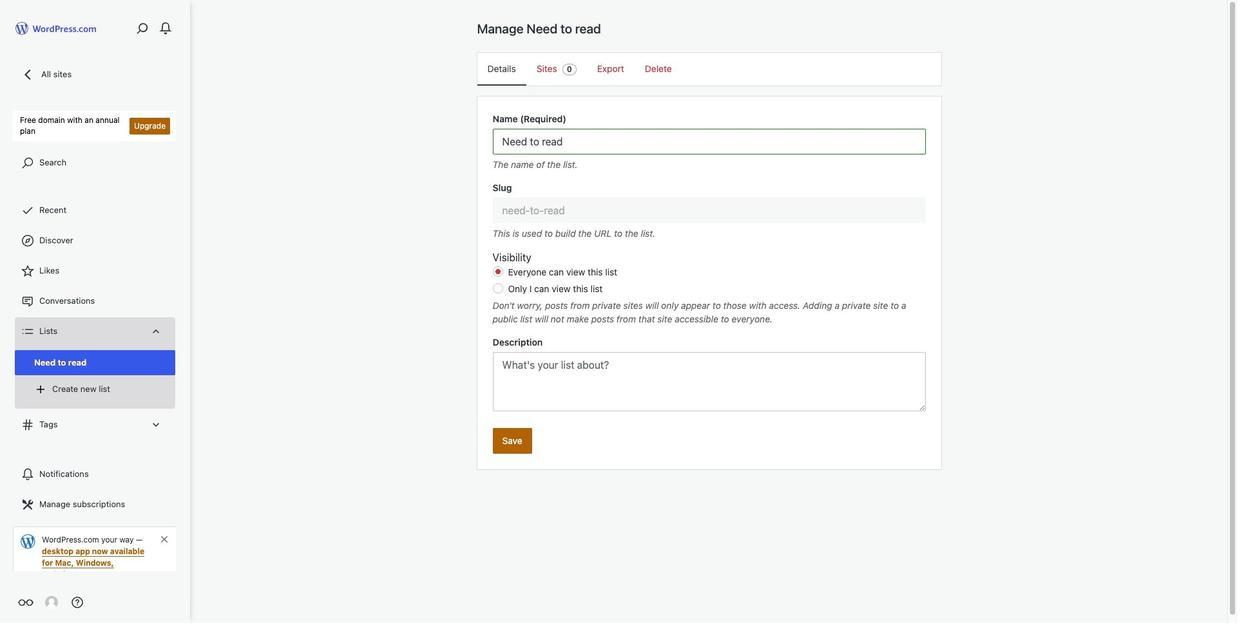 Task type: vqa. For each thing, say whether or not it's contained in the screenshot.
1st group from the bottom of the page
yes



Task type: describe. For each thing, give the bounding box(es) containing it.
dismiss image
[[159, 535, 169, 545]]

What's your list about? text field
[[493, 352, 926, 412]]

3 group from the top
[[493, 250, 926, 326]]

2 group from the top
[[493, 181, 926, 240]]



Task type: locate. For each thing, give the bounding box(es) containing it.
1 group from the top
[[493, 112, 926, 171]]

2 keyboard_arrow_down image from the top
[[149, 419, 162, 431]]

group
[[493, 112, 926, 171], [493, 181, 926, 240], [493, 250, 926, 326], [493, 336, 926, 416]]

main content
[[477, 21, 941, 470]]

None text field
[[493, 129, 926, 155]]

keyboard_arrow_down image
[[149, 325, 162, 338], [149, 419, 162, 431]]

0 vertical spatial keyboard_arrow_down image
[[149, 325, 162, 338]]

None text field
[[493, 198, 926, 224]]

None radio
[[493, 267, 503, 277], [493, 284, 503, 294], [493, 267, 503, 277], [493, 284, 503, 294]]

menu
[[477, 53, 941, 86]]

reader image
[[18, 595, 34, 611]]

jeremy miller image
[[45, 597, 58, 610]]

1 keyboard_arrow_down image from the top
[[149, 325, 162, 338]]

4 group from the top
[[493, 336, 926, 416]]

1 vertical spatial keyboard_arrow_down image
[[149, 419, 162, 431]]



